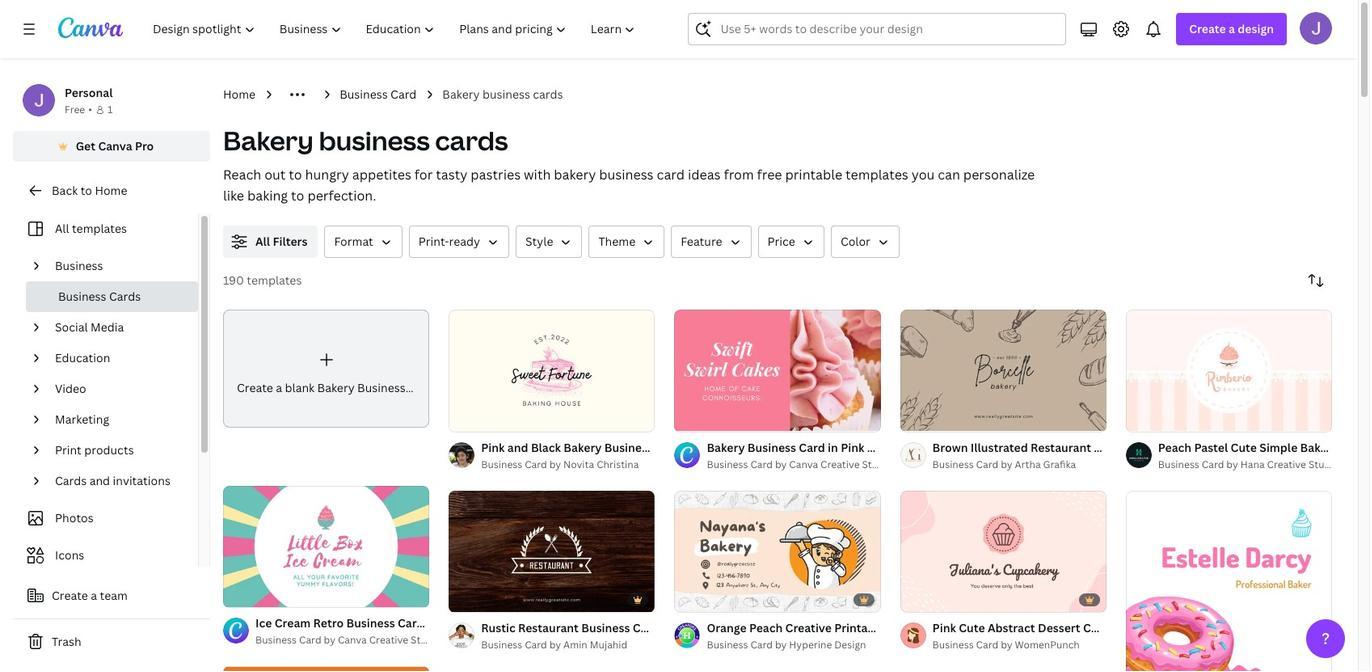 Task type: locate. For each thing, give the bounding box(es) containing it.
pink left black
[[481, 440, 505, 455]]

a left team on the bottom left
[[91, 588, 97, 603]]

0 horizontal spatial peach
[[749, 620, 783, 636]]

0 horizontal spatial create
[[52, 588, 88, 603]]

you
[[912, 166, 935, 184]]

and left black
[[508, 440, 528, 455]]

create a blank bakery business card link
[[223, 310, 434, 428]]

2 horizontal spatial a
[[1229, 21, 1235, 36]]

0 vertical spatial canva
[[98, 138, 132, 154]]

2 for rustic
[[478, 593, 483, 605]]

pink cute abstract dessert cupcake business card image
[[900, 491, 1107, 612]]

0 vertical spatial home
[[223, 87, 256, 102]]

a left design
[[1229, 21, 1235, 36]]

create down icons
[[52, 588, 88, 603]]

templates down "back to home"
[[72, 221, 127, 236]]

hungry
[[305, 166, 349, 184]]

1 horizontal spatial pink
[[933, 620, 956, 636]]

0 horizontal spatial and
[[89, 473, 110, 488]]

0 horizontal spatial a
[[91, 588, 97, 603]]

1 horizontal spatial business
[[483, 87, 530, 102]]

1 of 2 for rustic
[[460, 593, 483, 605]]

0 vertical spatial cards
[[109, 289, 141, 304]]

0 horizontal spatial cute
[[959, 620, 985, 636]]

create left "blank"
[[237, 380, 273, 395]]

0 vertical spatial create
[[1190, 21, 1226, 36]]

0 horizontal spatial studio
[[411, 633, 442, 647]]

cute up business card by hana creative studio 'link'
[[1231, 440, 1257, 455]]

printable
[[835, 620, 885, 636]]

0 vertical spatial restaurant
[[1031, 440, 1092, 455]]

novita
[[564, 457, 594, 471]]

0 vertical spatial business card by canva creative studio
[[707, 457, 893, 471]]

cards inside bakery business cards reach out to hungry appetites for tasty pastries with bakery business card ideas from free printable templates you can personalize like baking to perfection.
[[435, 123, 508, 158]]

personal
[[65, 85, 113, 100]]

2 vertical spatial templates
[[247, 272, 302, 288]]

1 vertical spatial cards
[[435, 123, 508, 158]]

a inside 'button'
[[91, 588, 97, 603]]

brown illustrated restaurant bakery business card link
[[933, 439, 1213, 456]]

canva
[[98, 138, 132, 154], [789, 457, 818, 471], [338, 633, 367, 647]]

print-
[[419, 234, 449, 249]]

create for create a design
[[1190, 21, 1226, 36]]

business card
[[340, 87, 417, 102]]

1 vertical spatial restaurant
[[518, 620, 579, 636]]

business
[[340, 87, 388, 102], [55, 258, 103, 273], [58, 289, 106, 304], [357, 380, 406, 395], [605, 440, 653, 455], [1135, 440, 1184, 455], [481, 457, 523, 471], [707, 457, 748, 471], [933, 457, 974, 471], [1159, 457, 1200, 471], [582, 620, 630, 636], [938, 620, 986, 636], [1134, 620, 1182, 636], [256, 633, 297, 647], [481, 638, 523, 652], [707, 638, 748, 652], [933, 638, 974, 652]]

all left filters
[[256, 234, 270, 249]]

a inside "element"
[[276, 380, 282, 395]]

pink for pink cute abstract dessert cupcake business card
[[933, 620, 956, 636]]

brown illustrated restaurant bakery business card image
[[900, 310, 1107, 431]]

card
[[657, 166, 685, 184]]

a left "blank"
[[276, 380, 282, 395]]

grafika
[[1043, 457, 1076, 471]]

0 horizontal spatial canva
[[98, 138, 132, 154]]

1 vertical spatial business card by canva creative studio link
[[256, 633, 442, 649]]

a
[[1229, 21, 1235, 36], [276, 380, 282, 395], [91, 588, 97, 603]]

1 horizontal spatial create
[[237, 380, 273, 395]]

cards and invitations
[[55, 473, 170, 488]]

peach pastel cute simple bakery business card image
[[1126, 310, 1333, 431]]

baking
[[247, 187, 288, 205]]

restaurant
[[1031, 440, 1092, 455], [518, 620, 579, 636]]

business card by artha grafika link
[[933, 456, 1107, 473]]

1 horizontal spatial cute
[[1231, 440, 1257, 455]]

by inside pink cute abstract dessert cupcake business card business card by womenpunch
[[1001, 638, 1013, 652]]

business
[[483, 87, 530, 102], [319, 123, 430, 158], [599, 166, 654, 184]]

with
[[524, 166, 551, 184]]

cute
[[1231, 440, 1257, 455], [959, 620, 985, 636]]

1 vertical spatial business
[[319, 123, 430, 158]]

1 horizontal spatial studio
[[862, 457, 893, 471]]

1 for peach pastel cute simple bakery busin
[[1137, 412, 1142, 424]]

0 vertical spatial cards
[[533, 87, 563, 102]]

0 horizontal spatial pink
[[481, 440, 505, 455]]

media
[[91, 319, 124, 335]]

1 vertical spatial cute
[[959, 620, 985, 636]]

by inside rustic restaurant business card business card by amin mujahid
[[550, 638, 561, 652]]

price
[[768, 234, 796, 249]]

ice cream retro business card in pink teal yellow modern illustrative style image
[[223, 486, 430, 607]]

peach up business card by hyperine design link at bottom right
[[749, 620, 783, 636]]

video
[[55, 381, 86, 396]]

1 for brown illustrated restaurant bakery business card
[[912, 412, 916, 424]]

peach left pastel
[[1159, 440, 1192, 455]]

business card by hana creative studio link
[[1159, 456, 1340, 473]]

ideas
[[688, 166, 721, 184]]

1 horizontal spatial peach
[[1159, 440, 1192, 455]]

create inside "element"
[[237, 380, 273, 395]]

0 horizontal spatial cards
[[55, 473, 87, 488]]

1 horizontal spatial restaurant
[[1031, 440, 1092, 455]]

None search field
[[688, 13, 1067, 45]]

personalize
[[964, 166, 1035, 184]]

cards down print
[[55, 473, 87, 488]]

business card by womenpunch link
[[933, 637, 1107, 653]]

hyperine
[[789, 638, 832, 652]]

feature button
[[671, 226, 752, 258]]

all down back
[[55, 221, 69, 236]]

peach inside peach pastel cute simple bakery busin business card by hana creative studio
[[1159, 440, 1192, 455]]

2 horizontal spatial business
[[599, 166, 654, 184]]

card inside peach pastel cute simple bakery busin business card by hana creative studio
[[1202, 457, 1225, 471]]

restaurant up "business card by amin mujahid" link
[[518, 620, 579, 636]]

business for bakery business cards reach out to hungry appetites for tasty pastries with bakery business card ideas from free printable templates you can personalize like baking to perfection.
[[319, 123, 430, 158]]

feature
[[681, 234, 723, 249]]

0 horizontal spatial all
[[55, 221, 69, 236]]

home
[[223, 87, 256, 102], [95, 183, 127, 198]]

create for create a team
[[52, 588, 88, 603]]

and for cards
[[89, 473, 110, 488]]

cards
[[109, 289, 141, 304], [55, 473, 87, 488]]

pink left abstract
[[933, 620, 956, 636]]

0 horizontal spatial home
[[95, 183, 127, 198]]

0 horizontal spatial templates
[[72, 221, 127, 236]]

create for create a blank bakery business card
[[237, 380, 273, 395]]

0 vertical spatial a
[[1229, 21, 1235, 36]]

0 horizontal spatial business
[[319, 123, 430, 158]]

create inside dropdown button
[[1190, 21, 1226, 36]]

1 horizontal spatial cards
[[533, 87, 563, 102]]

create inside 'button'
[[52, 588, 88, 603]]

1 horizontal spatial cards
[[109, 289, 141, 304]]

2 horizontal spatial create
[[1190, 21, 1226, 36]]

0 vertical spatial peach
[[1159, 440, 1192, 455]]

and down print products
[[89, 473, 110, 488]]

2 for pink
[[930, 593, 935, 605]]

back
[[52, 183, 78, 198]]

0 horizontal spatial business card by canva creative studio link
[[256, 633, 442, 649]]

photos link
[[23, 503, 188, 534]]

pink cute abstract dessert cupcake business card business card by womenpunch
[[933, 620, 1211, 652]]

1 vertical spatial home
[[95, 183, 127, 198]]

templates down all filters button
[[247, 272, 302, 288]]

cards for bakery business cards
[[533, 87, 563, 102]]

business card link
[[340, 86, 417, 103]]

2 vertical spatial create
[[52, 588, 88, 603]]

womenpunch
[[1015, 638, 1080, 652]]

Search search field
[[721, 14, 1056, 44]]

1 horizontal spatial and
[[508, 440, 528, 455]]

create
[[1190, 21, 1226, 36], [237, 380, 273, 395], [52, 588, 88, 603]]

print-ready button
[[409, 226, 509, 258]]

1 vertical spatial business card by canva creative studio
[[256, 633, 442, 647]]

1 of 2 for peach
[[1137, 412, 1160, 424]]

studio for 'ice cream retro business card in pink teal yellow modern illustrative style' "image"
[[411, 633, 442, 647]]

dessert
[[1038, 620, 1081, 636]]

business card by canva creative studio
[[707, 457, 893, 471], [256, 633, 442, 647]]

1 horizontal spatial business card by canva creative studio
[[707, 457, 893, 471]]

to
[[289, 166, 302, 184], [81, 183, 92, 198], [291, 187, 304, 205]]

1 horizontal spatial home
[[223, 87, 256, 102]]

0 vertical spatial templates
[[846, 166, 909, 184]]

a inside dropdown button
[[1229, 21, 1235, 36]]

pink inside pink and black bakery business card business card by novita christina
[[481, 440, 505, 455]]

price button
[[758, 226, 825, 258]]

1 vertical spatial pink
[[933, 620, 956, 636]]

1 horizontal spatial templates
[[247, 272, 302, 288]]

cupcake
[[1083, 620, 1131, 636]]

bakery
[[443, 87, 480, 102], [223, 123, 314, 158], [317, 380, 355, 395], [564, 440, 602, 455], [1094, 440, 1132, 455], [1301, 440, 1339, 455]]

home up the 'reach'
[[223, 87, 256, 102]]

all inside button
[[256, 234, 270, 249]]

of for rustic restaurant business card
[[467, 593, 476, 605]]

cute left abstract
[[959, 620, 985, 636]]

all templates
[[55, 221, 127, 236]]

home up all templates link at top left
[[95, 183, 127, 198]]

pink inside pink cute abstract dessert cupcake business card business card by womenpunch
[[933, 620, 956, 636]]

social media
[[55, 319, 124, 335]]

cards for bakery business cards reach out to hungry appetites for tasty pastries with bakery business card ideas from free printable templates you can personalize like baking to perfection.
[[435, 123, 508, 158]]

1 horizontal spatial a
[[276, 380, 282, 395]]

card
[[391, 87, 417, 102], [408, 380, 434, 395], [656, 440, 682, 455], [1186, 440, 1213, 455], [525, 457, 547, 471], [751, 457, 773, 471], [976, 457, 999, 471], [1202, 457, 1225, 471], [633, 620, 659, 636], [989, 620, 1015, 636], [1185, 620, 1211, 636], [299, 633, 322, 647], [525, 638, 547, 652], [751, 638, 773, 652], [976, 638, 999, 652]]

2 vertical spatial a
[[91, 588, 97, 603]]

1 horizontal spatial all
[[256, 234, 270, 249]]

1 vertical spatial and
[[89, 473, 110, 488]]

canva for 'ice cream retro business card in pink teal yellow modern illustrative style' "image"
[[338, 633, 367, 647]]

business inside "element"
[[357, 380, 406, 395]]

bakery business cards reach out to hungry appetites for tasty pastries with bakery business card ideas from free printable templates you can personalize like baking to perfection.
[[223, 123, 1035, 205]]

1 vertical spatial templates
[[72, 221, 127, 236]]

black
[[531, 440, 561, 455]]

icons link
[[23, 540, 188, 571]]

pink and black bakery business card link
[[481, 439, 682, 456]]

0 horizontal spatial business card by canva creative studio
[[256, 633, 442, 647]]

0 vertical spatial business card by canva creative studio link
[[707, 456, 893, 473]]

all filters
[[256, 234, 308, 249]]

templates
[[846, 166, 909, 184], [72, 221, 127, 236], [247, 272, 302, 288]]

creative inside peach pastel cute simple bakery busin business card by hana creative studio
[[1267, 457, 1307, 471]]

0 vertical spatial pink
[[481, 440, 505, 455]]

templates for all templates
[[72, 221, 127, 236]]

1 of 2 link for peach
[[1126, 310, 1333, 431]]

2 horizontal spatial canva
[[789, 457, 818, 471]]

create a design
[[1190, 21, 1274, 36]]

0 vertical spatial and
[[508, 440, 528, 455]]

0 horizontal spatial cards
[[435, 123, 508, 158]]

like
[[223, 187, 244, 205]]

reach
[[223, 166, 261, 184]]

0 vertical spatial cute
[[1231, 440, 1257, 455]]

bakery business card in pink and white feminine photo-centric style image
[[675, 310, 881, 431]]

1 horizontal spatial business card by canva creative studio link
[[707, 456, 893, 473]]

studio inside peach pastel cute simple bakery busin business card by hana creative studio
[[1309, 457, 1340, 471]]

color
[[841, 234, 871, 249]]

amin
[[564, 638, 588, 652]]

creative inside orange peach creative printable catering business card business card by hyperine design
[[786, 620, 832, 636]]

1 of 2
[[912, 412, 935, 424], [1137, 412, 1160, 424], [234, 588, 257, 600], [460, 593, 483, 605], [912, 593, 935, 605]]

1 vertical spatial peach
[[749, 620, 783, 636]]

1 vertical spatial canva
[[789, 457, 818, 471]]

templates left you
[[846, 166, 909, 184]]

0 horizontal spatial restaurant
[[518, 620, 579, 636]]

2 vertical spatial canva
[[338, 633, 367, 647]]

and inside pink and black bakery business card business card by novita christina
[[508, 440, 528, 455]]

2 horizontal spatial templates
[[846, 166, 909, 184]]

peach
[[1159, 440, 1192, 455], [749, 620, 783, 636]]

business inside peach pastel cute simple bakery busin business card by hana creative studio
[[1159, 457, 1200, 471]]

a for design
[[1229, 21, 1235, 36]]

1 of 2 link
[[900, 310, 1107, 431], [1126, 310, 1333, 431], [223, 486, 430, 608], [449, 490, 655, 612], [900, 490, 1107, 612]]

1
[[107, 103, 113, 116], [912, 412, 916, 424], [1137, 412, 1142, 424], [234, 588, 239, 600], [460, 593, 465, 605], [912, 593, 916, 605]]

1 vertical spatial create
[[237, 380, 273, 395]]

back to home
[[52, 183, 127, 198]]

by inside orange peach creative printable catering business card business card by hyperine design
[[775, 638, 787, 652]]

templates inside all templates link
[[72, 221, 127, 236]]

restaurant up grafika
[[1031, 440, 1092, 455]]

templates for 190 templates
[[247, 272, 302, 288]]

pink and black bakery business card image
[[449, 310, 655, 431]]

cards and invitations link
[[49, 466, 188, 496]]

of for pink cute abstract dessert cupcake business card
[[919, 593, 928, 605]]

1 for rustic restaurant business card
[[460, 593, 465, 605]]

cards down business link
[[109, 289, 141, 304]]

create left design
[[1190, 21, 1226, 36]]

1 horizontal spatial canva
[[338, 633, 367, 647]]

rustic restaurant business card link
[[481, 619, 659, 637]]

free
[[757, 166, 782, 184]]

pink for pink and black bakery business card
[[481, 440, 505, 455]]

1 vertical spatial a
[[276, 380, 282, 395]]

pink colorful cute bakery shop business card image
[[1126, 491, 1333, 671]]

pink cute abstract dessert cupcake business card link
[[933, 619, 1211, 637]]

190
[[223, 272, 244, 288]]

design
[[1238, 21, 1274, 36]]

create a blank bakery business card element
[[223, 310, 434, 428]]

to right the out
[[289, 166, 302, 184]]

design
[[835, 638, 866, 652]]

1 vertical spatial cards
[[55, 473, 87, 488]]

0 vertical spatial business
[[483, 87, 530, 102]]

2 horizontal spatial studio
[[1309, 457, 1340, 471]]

creative
[[821, 457, 860, 471], [1267, 457, 1307, 471], [786, 620, 832, 636], [369, 633, 408, 647]]



Task type: describe. For each thing, give the bounding box(es) containing it.
color button
[[831, 226, 900, 258]]

brown
[[933, 440, 968, 455]]

free
[[65, 103, 85, 116]]

style
[[526, 234, 553, 249]]

products
[[84, 442, 134, 458]]

top level navigation element
[[142, 13, 650, 45]]

from
[[724, 166, 754, 184]]

ready
[[449, 234, 480, 249]]

orange peach creative printable catering business card image
[[675, 491, 881, 612]]

create a design button
[[1177, 13, 1287, 45]]

appetites
[[352, 166, 411, 184]]

cute inside pink cute abstract dessert cupcake business card business card by womenpunch
[[959, 620, 985, 636]]

format button
[[325, 226, 403, 258]]

1 of 2 link for rustic
[[449, 490, 655, 612]]

can
[[938, 166, 961, 184]]

bakery inside "element"
[[317, 380, 355, 395]]

jacob simon image
[[1300, 12, 1333, 44]]

education
[[55, 350, 110, 365]]

peach pastel cute simple bakery busin link
[[1159, 439, 1371, 456]]

bakery inside pink and black bakery business card business card by novita christina
[[564, 440, 602, 455]]

restaurant cafe business card image
[[223, 667, 430, 671]]

pastel
[[1195, 440, 1228, 455]]

home link
[[223, 86, 256, 103]]

back to home link
[[13, 175, 210, 207]]

1 of 2 link for pink
[[900, 490, 1107, 612]]

theme button
[[589, 226, 665, 258]]

icons
[[55, 547, 84, 563]]

•
[[88, 103, 92, 116]]

all for all filters
[[256, 234, 270, 249]]

1 for pink cute abstract dessert cupcake business card
[[912, 593, 916, 605]]

create a blank bakery business card
[[237, 380, 434, 395]]

video link
[[49, 374, 188, 404]]

of for peach pastel cute simple bakery busin
[[1144, 412, 1153, 424]]

and for pink
[[508, 440, 528, 455]]

home inside back to home link
[[95, 183, 127, 198]]

mujahid
[[590, 638, 628, 652]]

2 for peach
[[1155, 412, 1160, 424]]

business card by canva creative studio link for 'ice cream retro business card in pink teal yellow modern illustrative style' "image"
[[256, 633, 442, 649]]

rustic restaurant business card business card by amin mujahid
[[481, 620, 659, 652]]

business cards
[[58, 289, 141, 304]]

canva inside button
[[98, 138, 132, 154]]

1 of 2 for brown
[[912, 412, 935, 424]]

business card by canva creative studio for bakery business card in pink and white feminine photo-centric style
[[707, 457, 893, 471]]

get canva pro button
[[13, 131, 210, 162]]

rustic restaurant business card image
[[449, 491, 655, 612]]

by inside pink and black bakery business card business card by novita christina
[[550, 457, 561, 471]]

filters
[[273, 234, 308, 249]]

2 for brown
[[930, 412, 935, 424]]

business link
[[49, 251, 188, 281]]

orange peach creative printable catering business card business card by hyperine design
[[707, 620, 1015, 652]]

all templates link
[[23, 213, 188, 244]]

a for blank
[[276, 380, 282, 395]]

bakery
[[554, 166, 596, 184]]

1 of 2 for pink
[[912, 593, 935, 605]]

business card by canva creative studio link for bakery business card in pink and white feminine photo-centric style
[[707, 456, 893, 473]]

create a team
[[52, 588, 128, 603]]

cute inside peach pastel cute simple bakery busin business card by hana creative studio
[[1231, 440, 1257, 455]]

photos
[[55, 510, 94, 526]]

print-ready
[[419, 234, 480, 249]]

for
[[415, 166, 433, 184]]

studio for bakery business card in pink and white feminine photo-centric style
[[862, 457, 893, 471]]

to right baking
[[291, 187, 304, 205]]

canva for bakery business card in pink and white feminine photo-centric style
[[789, 457, 818, 471]]

to right back
[[81, 183, 92, 198]]

restaurant inside 'brown illustrated restaurant bakery business card business card by artha grafika'
[[1031, 440, 1092, 455]]

get canva pro
[[76, 138, 154, 154]]

bakery business cards
[[443, 87, 563, 102]]

simple
[[1260, 440, 1298, 455]]

print
[[55, 442, 82, 458]]

2 vertical spatial business
[[599, 166, 654, 184]]

business card by novita christina link
[[481, 456, 655, 473]]

theme
[[599, 234, 636, 249]]

print products link
[[49, 435, 188, 466]]

rustic
[[481, 620, 516, 636]]

by inside peach pastel cute simple bakery busin business card by hana creative studio
[[1227, 457, 1239, 471]]

marketing
[[55, 412, 109, 427]]

pastries
[[471, 166, 521, 184]]

free •
[[65, 103, 92, 116]]

marketing link
[[49, 404, 188, 435]]

trash
[[52, 634, 81, 649]]

business card by canva creative studio for 'ice cream retro business card in pink teal yellow modern illustrative style' "image"
[[256, 633, 442, 647]]

blank
[[285, 380, 315, 395]]

bakery inside bakery business cards reach out to hungry appetites for tasty pastries with bakery business card ideas from free printable templates you can personalize like baking to perfection.
[[223, 123, 314, 158]]

templates inside bakery business cards reach out to hungry appetites for tasty pastries with bakery business card ideas from free printable templates you can personalize like baking to perfection.
[[846, 166, 909, 184]]

restaurant inside rustic restaurant business card business card by amin mujahid
[[518, 620, 579, 636]]

hana
[[1241, 457, 1265, 471]]

1 of 2 link for brown
[[900, 310, 1107, 431]]

print products
[[55, 442, 134, 458]]

all for all templates
[[55, 221, 69, 236]]

style button
[[516, 226, 583, 258]]

social media link
[[49, 312, 188, 343]]

bakery inside peach pastel cute simple bakery busin business card by hana creative studio
[[1301, 440, 1339, 455]]

Sort by button
[[1300, 264, 1333, 297]]

peach pastel cute simple bakery busin business card by hana creative studio
[[1159, 440, 1371, 471]]

190 templates
[[223, 272, 302, 288]]

of for brown illustrated restaurant bakery business card
[[919, 412, 928, 424]]

business for bakery business cards
[[483, 87, 530, 102]]

card inside "element"
[[408, 380, 434, 395]]

printable
[[785, 166, 843, 184]]

education link
[[49, 343, 188, 374]]

abstract
[[988, 620, 1035, 636]]

peach inside orange peach creative printable catering business card business card by hyperine design
[[749, 620, 783, 636]]

create a team button
[[13, 580, 210, 612]]

get
[[76, 138, 95, 154]]

pro
[[135, 138, 154, 154]]

christina
[[597, 457, 639, 471]]

by inside 'brown illustrated restaurant bakery business card business card by artha grafika'
[[1001, 457, 1013, 471]]

perfection.
[[308, 187, 376, 205]]

bakery inside 'brown illustrated restaurant bakery business card business card by artha grafika'
[[1094, 440, 1132, 455]]

brown illustrated restaurant bakery business card business card by artha grafika
[[933, 440, 1213, 471]]

a for team
[[91, 588, 97, 603]]

orange
[[707, 620, 747, 636]]



Task type: vqa. For each thing, say whether or not it's contained in the screenshot.
Plan associated with Ideas
no



